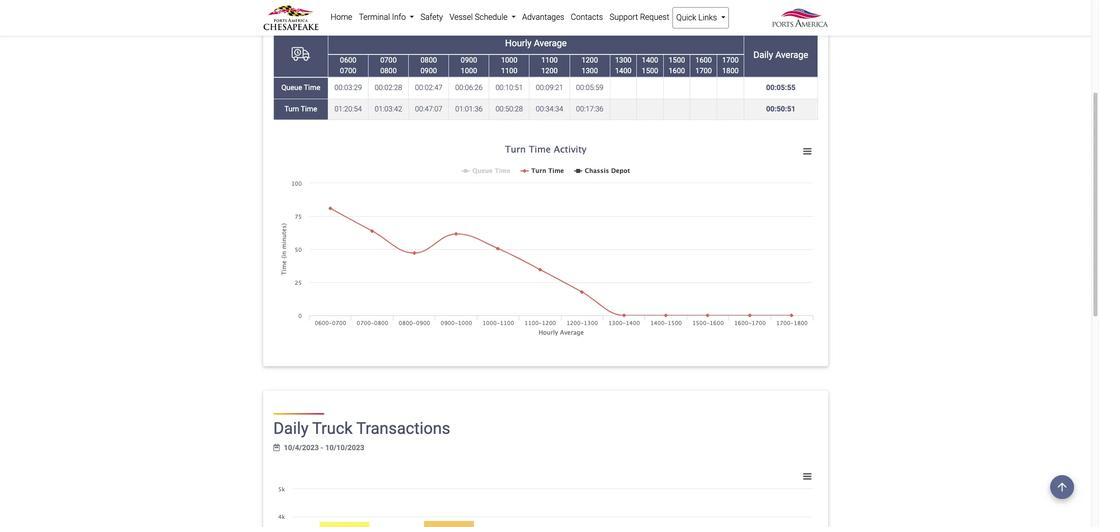 Task type: vqa. For each thing, say whether or not it's contained in the screenshot.


Task type: locate. For each thing, give the bounding box(es) containing it.
queue time
[[281, 84, 321, 92]]

0900 1000
[[461, 56, 477, 75]]

00:47:07
[[415, 105, 443, 114]]

1 vertical spatial average
[[776, 49, 809, 60]]

average
[[534, 38, 567, 49], [776, 49, 809, 60]]

1600 left 1600 1700
[[669, 67, 685, 75]]

0900 up "00:02:47"
[[421, 67, 437, 75]]

average up 00:05:55
[[776, 49, 809, 60]]

daily right 1700 1800
[[754, 49, 774, 60]]

0 vertical spatial 1000
[[501, 56, 518, 64]]

1400 1500
[[642, 56, 659, 75]]

1000
[[501, 56, 518, 64], [461, 67, 477, 75]]

1000 1100
[[501, 56, 518, 75]]

0 vertical spatial 0900
[[461, 56, 477, 64]]

1500 1600
[[669, 56, 685, 75]]

0 vertical spatial 1100
[[542, 56, 558, 64]]

transactions
[[357, 419, 451, 439]]

0700 up 00:02:28 on the left of page
[[380, 56, 397, 64]]

home
[[331, 12, 353, 22]]

calendar week image
[[274, 445, 280, 452]]

0 vertical spatial time
[[304, 84, 321, 92]]

1100 up 00:09:21
[[542, 56, 558, 64]]

1 horizontal spatial 1300
[[615, 56, 632, 64]]

10/4/2023
[[284, 444, 319, 453]]

1600 right 1500 1600
[[696, 56, 712, 64]]

0 horizontal spatial 1600
[[669, 67, 685, 75]]

truck
[[312, 419, 353, 439]]

0 horizontal spatial 1100
[[501, 67, 518, 75]]

1 horizontal spatial 0900
[[461, 56, 477, 64]]

01:20:54
[[335, 105, 362, 114]]

0 horizontal spatial 0700
[[340, 67, 357, 75]]

advantages
[[522, 12, 565, 22]]

support request
[[610, 12, 670, 22]]

average up 1100 1200
[[534, 38, 567, 49]]

0 horizontal spatial 1700
[[696, 67, 712, 75]]

1600
[[696, 56, 712, 64], [669, 67, 685, 75]]

vessel
[[450, 12, 473, 22]]

time right the queue
[[304, 84, 321, 92]]

1200 up 00:05:59
[[582, 56, 598, 64]]

1 vertical spatial 1000
[[461, 67, 477, 75]]

0 vertical spatial average
[[534, 38, 567, 49]]

1 vertical spatial 1300
[[582, 67, 598, 75]]

terminal
[[359, 12, 390, 22]]

1 horizontal spatial 1500
[[669, 56, 685, 64]]

1200
[[582, 56, 598, 64], [542, 67, 558, 75]]

1300 up 00:05:59
[[582, 67, 598, 75]]

00:06:26
[[456, 84, 483, 92]]

0900 up '00:06:26'
[[461, 56, 477, 64]]

1500
[[669, 56, 685, 64], [642, 67, 659, 75]]

contacts
[[571, 12, 603, 22]]

home link
[[328, 7, 356, 28]]

1 vertical spatial 1400
[[615, 67, 632, 75]]

time right turn
[[301, 105, 317, 114]]

1 horizontal spatial daily
[[754, 49, 774, 60]]

schedule
[[475, 12, 508, 22]]

00:05:55
[[767, 84, 796, 92]]

1 vertical spatial 1100
[[501, 67, 518, 75]]

1400
[[642, 56, 659, 64], [615, 67, 632, 75]]

daily up 10/4/2023
[[274, 419, 309, 439]]

1500 down hourly average daily average
[[642, 67, 659, 75]]

1 horizontal spatial 1700
[[723, 56, 739, 64]]

1 vertical spatial time
[[301, 105, 317, 114]]

01:01:36
[[456, 105, 483, 114]]

hourly
[[505, 38, 532, 49]]

1 horizontal spatial 1100
[[542, 56, 558, 64]]

1000 up '00:06:26'
[[461, 67, 477, 75]]

time
[[304, 84, 321, 92], [301, 105, 317, 114]]

0 vertical spatial 0800
[[421, 56, 437, 64]]

1 horizontal spatial 1000
[[501, 56, 518, 64]]

1 vertical spatial 0800
[[380, 67, 397, 75]]

1000 down hourly
[[501, 56, 518, 64]]

1700 1800
[[723, 56, 739, 75]]

0 vertical spatial 1300
[[615, 56, 632, 64]]

1 vertical spatial 0700
[[340, 67, 357, 75]]

01:03:42
[[375, 105, 402, 114]]

1800
[[723, 67, 739, 75]]

1 vertical spatial 1200
[[542, 67, 558, 75]]

1400 right 1300 1400
[[642, 56, 659, 64]]

0 vertical spatial daily
[[754, 49, 774, 60]]

0 vertical spatial 1700
[[723, 56, 739, 64]]

00:09:21
[[536, 84, 564, 92]]

0 horizontal spatial 1500
[[642, 67, 659, 75]]

1 vertical spatial 0900
[[421, 67, 437, 75]]

queue
[[281, 84, 302, 92]]

0700
[[380, 56, 397, 64], [340, 67, 357, 75]]

1700 up 1800
[[723, 56, 739, 64]]

0800 0900
[[421, 56, 437, 75]]

1500 left 1600 1700
[[669, 56, 685, 64]]

0700 0800
[[380, 56, 397, 75]]

0 vertical spatial 1500
[[669, 56, 685, 64]]

1 horizontal spatial 1400
[[642, 56, 659, 64]]

1300 1400
[[615, 56, 632, 75]]

0600
[[340, 56, 357, 64]]

0900
[[461, 56, 477, 64], [421, 67, 437, 75]]

1700 left 1800
[[696, 67, 712, 75]]

1 horizontal spatial 1200
[[582, 56, 598, 64]]

quick links link
[[673, 7, 729, 29]]

00:17:36
[[576, 105, 604, 114]]

terminal info link
[[356, 7, 417, 28]]

0 horizontal spatial daily
[[274, 419, 309, 439]]

0 vertical spatial 1600
[[696, 56, 712, 64]]

0800 up "00:02:47"
[[421, 56, 437, 64]]

0800
[[421, 56, 437, 64], [380, 67, 397, 75]]

1300
[[615, 56, 632, 64], [582, 67, 598, 75]]

1100
[[542, 56, 558, 64], [501, 67, 518, 75]]

00:02:47
[[415, 84, 443, 92]]

1100 up the 00:10:51
[[501, 67, 518, 75]]

1300 left '1400 1500'
[[615, 56, 632, 64]]

10/10/2023
[[325, 444, 365, 453]]

quick links
[[677, 13, 719, 22]]

1400 left '1400 1500'
[[615, 67, 632, 75]]

daily
[[754, 49, 774, 60], [274, 419, 309, 439]]

1 horizontal spatial average
[[776, 49, 809, 60]]

0800 up 00:02:28 on the left of page
[[380, 67, 397, 75]]

support request link
[[607, 7, 673, 28]]

0 vertical spatial 0700
[[380, 56, 397, 64]]

0700 down 0600
[[340, 67, 357, 75]]

1700
[[723, 56, 739, 64], [696, 67, 712, 75]]

0 horizontal spatial 1000
[[461, 67, 477, 75]]

00:02:28
[[375, 84, 402, 92]]

1200 up 00:09:21
[[542, 67, 558, 75]]



Task type: describe. For each thing, give the bounding box(es) containing it.
00:10:51
[[496, 84, 523, 92]]

00:50:51
[[767, 105, 796, 114]]

0 horizontal spatial 1300
[[582, 67, 598, 75]]

1 vertical spatial 1600
[[669, 67, 685, 75]]

00:05:59
[[576, 84, 604, 92]]

00:50:28
[[496, 105, 523, 114]]

0 horizontal spatial 1200
[[542, 67, 558, 75]]

1 horizontal spatial 0700
[[380, 56, 397, 64]]

1600 1700
[[696, 56, 712, 75]]

1 vertical spatial 1500
[[642, 67, 659, 75]]

0 horizontal spatial 0800
[[380, 67, 397, 75]]

terminal info
[[359, 12, 408, 22]]

-
[[321, 444, 324, 453]]

1100 1200
[[542, 56, 558, 75]]

time for queue time
[[304, 84, 321, 92]]

1 vertical spatial 1700
[[696, 67, 712, 75]]

go to top image
[[1051, 476, 1075, 500]]

request
[[640, 12, 670, 22]]

0 vertical spatial 1200
[[582, 56, 598, 64]]

1 vertical spatial daily
[[274, 419, 309, 439]]

1 horizontal spatial 1600
[[696, 56, 712, 64]]

support
[[610, 12, 638, 22]]

0 vertical spatial 1400
[[642, 56, 659, 64]]

0 horizontal spatial 0900
[[421, 67, 437, 75]]

hourly average daily average
[[505, 38, 809, 60]]

daily truck transactions
[[274, 419, 451, 439]]

0 horizontal spatial 1400
[[615, 67, 632, 75]]

turn time
[[285, 105, 317, 114]]

0 horizontal spatial average
[[534, 38, 567, 49]]

safety
[[421, 12, 443, 22]]

1 horizontal spatial 0800
[[421, 56, 437, 64]]

advantages link
[[519, 7, 568, 28]]

safety link
[[417, 7, 446, 28]]

vessel schedule
[[450, 12, 510, 22]]

00:34:34
[[536, 105, 564, 114]]

vessel schedule link
[[446, 7, 519, 28]]

10/4/2023 - 10/10/2023
[[284, 444, 365, 453]]

1200 1300
[[582, 56, 598, 75]]

0600 0700
[[340, 56, 357, 75]]

quick
[[677, 13, 697, 22]]

info
[[392, 12, 406, 22]]

turn
[[285, 105, 299, 114]]

links
[[699, 13, 717, 22]]

time for turn time
[[301, 105, 317, 114]]

contacts link
[[568, 7, 607, 28]]

daily inside hourly average daily average
[[754, 49, 774, 60]]

00:03:29
[[335, 84, 362, 92]]



